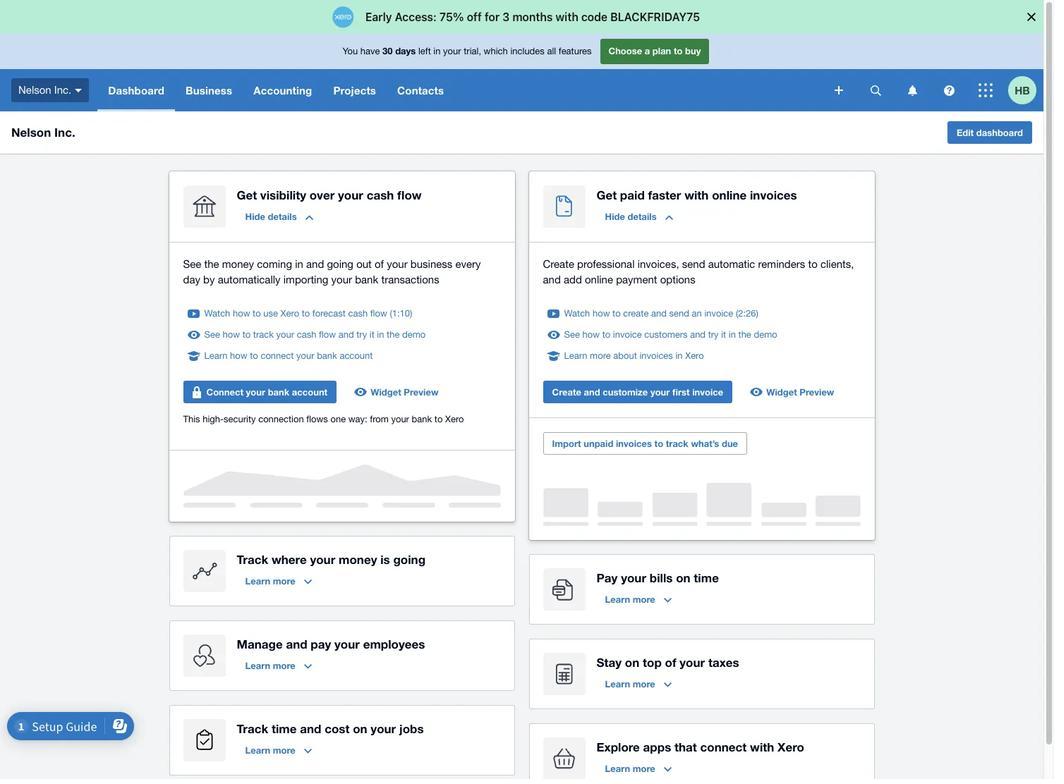 Task type: describe. For each thing, give the bounding box(es) containing it.
of inside see the money coming in and going out of your business every day by automatically importing your bank transactions
[[375, 258, 384, 270]]

invoices icon image
[[543, 186, 585, 228]]

widget preview for is
[[371, 387, 439, 398]]

and inside the see how to track your cash flow and try it in the demo link
[[339, 330, 354, 340]]

stay
[[597, 656, 622, 671]]

have
[[361, 46, 380, 57]]

projects icon image
[[183, 720, 226, 762]]

an
[[692, 308, 702, 319]]

banking preview line graph image
[[183, 465, 501, 508]]

learn more button for on
[[597, 673, 680, 696]]

is
[[381, 553, 390, 567]]

preview for pay your bills on time
[[800, 387, 835, 398]]

1 horizontal spatial the
[[387, 330, 400, 340]]

invoices,
[[638, 258, 679, 270]]

1 vertical spatial nelson
[[11, 125, 51, 140]]

30
[[383, 45, 393, 57]]

high-
[[203, 414, 224, 425]]

flow inside watch how to use xero to forecast cash flow (1:10) link
[[370, 308, 387, 319]]

and inside create and customize your first invoice "button"
[[584, 387, 600, 398]]

create and customize your first invoice button
[[543, 381, 733, 404]]

widget preview for time
[[767, 387, 835, 398]]

learn how to connect your bank account
[[204, 351, 373, 361]]

more for pay your bills on time
[[633, 594, 656, 606]]

your inside you have 30 days left in your trial, which includes all features
[[443, 46, 461, 57]]

pay
[[597, 571, 618, 586]]

in inside you have 30 days left in your trial, which includes all features
[[434, 46, 441, 57]]

your inside create and customize your first invoice "button"
[[651, 387, 670, 398]]

learn more button for where
[[237, 570, 320, 593]]

professional
[[577, 258, 635, 270]]

this high-security connection flows one way: from your bank to xero
[[183, 414, 464, 425]]

how for create
[[593, 308, 610, 319]]

1 vertical spatial invoice
[[613, 330, 642, 340]]

includes
[[511, 46, 545, 57]]

pay your bills on time
[[597, 571, 719, 586]]

learn more about invoices in xero link
[[564, 349, 704, 363]]

more left about
[[590, 351, 611, 361]]

2 it from the left
[[721, 330, 726, 340]]

forecast
[[313, 308, 346, 319]]

invoices preview bar graph image
[[543, 483, 861, 527]]

0 vertical spatial invoice
[[705, 308, 734, 319]]

learn more for apps
[[605, 764, 656, 775]]

projects
[[333, 84, 376, 97]]

plan
[[653, 45, 671, 57]]

1 horizontal spatial time
[[694, 571, 719, 586]]

contacts
[[397, 84, 444, 97]]

customize
[[603, 387, 648, 398]]

track inside button
[[666, 438, 689, 450]]

widget preview button for is
[[348, 381, 447, 404]]

unpaid
[[584, 438, 614, 450]]

customers
[[645, 330, 688, 340]]

learn more button for apps
[[597, 758, 680, 780]]

and inside see the money coming in and going out of your business every day by automatically importing your bank transactions
[[306, 258, 324, 270]]

see the money coming in and going out of your business every day by automatically importing your bank transactions
[[183, 258, 481, 286]]

manage and pay your employees
[[237, 637, 425, 652]]

see how to track your cash flow and try it in the demo
[[204, 330, 426, 340]]

transactions
[[381, 274, 439, 286]]

online inside create professional invoices, send automatic reminders to clients, and add online payment options
[[585, 274, 613, 286]]

(2:26)
[[736, 308, 759, 319]]

2 horizontal spatial svg image
[[979, 83, 993, 97]]

learn more button for time
[[237, 740, 320, 762]]

1 horizontal spatial online
[[712, 188, 747, 203]]

1 vertical spatial inc.
[[54, 125, 75, 140]]

you
[[343, 46, 358, 57]]

watch how to create and send an invoice (2:26) link
[[564, 307, 759, 321]]

widget for is
[[371, 387, 401, 398]]

how for track
[[223, 330, 240, 340]]

about
[[614, 351, 637, 361]]

see how to track your cash flow and try it in the demo link
[[204, 328, 426, 342]]

nelson inside popup button
[[18, 84, 51, 96]]

to inside create professional invoices, send automatic reminders to clients, and add online payment options
[[808, 258, 818, 270]]

taxes
[[709, 656, 739, 671]]

account inside button
[[292, 387, 328, 398]]

2 horizontal spatial svg image
[[908, 85, 917, 96]]

in down (2:26)
[[729, 330, 736, 340]]

contacts button
[[387, 69, 455, 112]]

2 vertical spatial cash
[[297, 330, 316, 340]]

accounting
[[254, 84, 312, 97]]

which
[[484, 46, 508, 57]]

2 horizontal spatial on
[[676, 571, 691, 586]]

business
[[186, 84, 232, 97]]

1 try from the left
[[357, 330, 367, 340]]

flow inside the see how to track your cash flow and try it in the demo link
[[319, 330, 336, 340]]

what's
[[691, 438, 719, 450]]

see for get visibility over your cash flow
[[204, 330, 220, 340]]

day
[[183, 274, 200, 286]]

hb button
[[1009, 69, 1044, 112]]

how for connect
[[230, 351, 247, 361]]

import
[[552, 438, 581, 450]]

track for track where your money is going
[[237, 553, 268, 567]]

hide details button for visibility
[[237, 205, 322, 228]]

dashboard link
[[98, 69, 175, 112]]

automatic
[[708, 258, 755, 270]]

learn for explore apps that connect with xero
[[605, 764, 630, 775]]

0 vertical spatial cash
[[367, 188, 394, 203]]

features
[[559, 46, 592, 57]]

every
[[456, 258, 481, 270]]

flows
[[307, 414, 328, 425]]

edit dashboard
[[957, 127, 1023, 138]]

all
[[547, 46, 556, 57]]

1 vertical spatial invoices
[[640, 351, 673, 361]]

learn for pay your bills on time
[[605, 594, 630, 606]]

to up learn more about invoices in xero
[[603, 330, 611, 340]]

learn for manage and pay your employees
[[245, 661, 270, 672]]

dashboard
[[977, 127, 1023, 138]]

and left pay
[[286, 637, 307, 652]]

see how to invoice customers and try it in the demo
[[564, 330, 778, 340]]

visibility
[[260, 188, 306, 203]]

and inside watch how to create and send an invoice (2:26) link
[[651, 308, 667, 319]]

1 vertical spatial cash
[[348, 308, 368, 319]]

nelson inc. inside popup button
[[18, 84, 71, 96]]

1 vertical spatial send
[[669, 308, 690, 319]]

import unpaid invoices to track what's due
[[552, 438, 738, 450]]

learn more for on
[[605, 679, 656, 690]]

details for visibility
[[268, 211, 297, 222]]

track where your money is going
[[237, 553, 426, 567]]

more for stay on top of your taxes
[[633, 679, 656, 690]]

to right 'from'
[[435, 414, 443, 425]]

0 horizontal spatial track
[[253, 330, 274, 340]]

more for manage and pay your employees
[[273, 661, 296, 672]]

learn more button for your
[[597, 589, 680, 611]]

connect your bank account button
[[183, 381, 337, 404]]

1 demo from the left
[[402, 330, 426, 340]]

learn more button for and
[[237, 655, 320, 678]]

security
[[224, 414, 256, 425]]

get for get paid faster with online invoices
[[597, 188, 617, 203]]

get for get visibility over your cash flow
[[237, 188, 257, 203]]

navigation containing dashboard
[[98, 69, 825, 112]]

way:
[[348, 414, 368, 425]]

1 horizontal spatial with
[[750, 740, 775, 755]]

apps
[[643, 740, 671, 755]]

more for track where your money is going
[[273, 576, 296, 587]]

your inside connect your bank account button
[[246, 387, 265, 398]]

in down "transactions"
[[377, 330, 384, 340]]

buy
[[685, 45, 701, 57]]

going inside see the money coming in and going out of your business every day by automatically importing your bank transactions
[[327, 258, 354, 270]]

to up see how to track your cash flow and try it in the demo
[[302, 308, 310, 319]]

top
[[643, 656, 662, 671]]

dashboard
[[108, 84, 164, 97]]

days
[[395, 45, 416, 57]]

inc. inside nelson inc. popup button
[[54, 84, 71, 96]]

banking icon image
[[183, 186, 226, 228]]

1 horizontal spatial svg image
[[871, 85, 881, 96]]

add
[[564, 274, 582, 286]]

bank inside learn how to connect your bank account link
[[317, 351, 337, 361]]

see inside see the money coming in and going out of your business every day by automatically importing your bank transactions
[[183, 258, 201, 270]]

paid
[[620, 188, 645, 203]]



Task type: locate. For each thing, give the bounding box(es) containing it.
1 details from the left
[[268, 211, 297, 222]]

2 hide details from the left
[[605, 211, 657, 222]]

learn more down manage
[[245, 661, 296, 672]]

0 horizontal spatial widget preview
[[371, 387, 439, 398]]

learn more for and
[[245, 661, 296, 672]]

learn more for where
[[245, 576, 296, 587]]

connect for your
[[261, 351, 294, 361]]

hb
[[1015, 84, 1030, 96]]

get paid faster with online invoices
[[597, 188, 797, 203]]

clients,
[[821, 258, 854, 270]]

1 horizontal spatial svg image
[[944, 85, 955, 96]]

bank inside connect your bank account button
[[268, 387, 290, 398]]

connect for with
[[701, 740, 747, 755]]

learn more down track time and cost on your jobs
[[245, 745, 296, 757]]

by
[[203, 274, 215, 286]]

business
[[411, 258, 453, 270]]

create inside create professional invoices, send automatic reminders to clients, and add online payment options
[[543, 258, 574, 270]]

in inside see the money coming in and going out of your business every day by automatically importing your bank transactions
[[295, 258, 303, 270]]

from
[[370, 414, 389, 425]]

2 hide details button from the left
[[597, 205, 682, 228]]

and
[[306, 258, 324, 270], [543, 274, 561, 286], [651, 308, 667, 319], [339, 330, 354, 340], [690, 330, 706, 340], [584, 387, 600, 398], [286, 637, 307, 652], [300, 722, 321, 737]]

and left add
[[543, 274, 561, 286]]

get visibility over your cash flow
[[237, 188, 422, 203]]

0 vertical spatial create
[[543, 258, 574, 270]]

details down visibility
[[268, 211, 297, 222]]

see up day
[[183, 258, 201, 270]]

get left paid
[[597, 188, 617, 203]]

cash right forecast
[[348, 308, 368, 319]]

demo down (2:26)
[[754, 330, 778, 340]]

get left visibility
[[237, 188, 257, 203]]

1 vertical spatial on
[[625, 656, 640, 671]]

automatically
[[218, 274, 281, 286]]

learn more button down where
[[237, 570, 320, 593]]

learn for track where your money is going
[[245, 576, 270, 587]]

choose a plan to buy
[[609, 45, 701, 57]]

more down where
[[273, 576, 296, 587]]

online down professional
[[585, 274, 613, 286]]

0 horizontal spatial hide details
[[245, 211, 297, 222]]

2 widget from the left
[[767, 387, 797, 398]]

learn more button down track time and cost on your jobs
[[237, 740, 320, 762]]

svg image
[[871, 85, 881, 96], [908, 85, 917, 96], [75, 89, 82, 92]]

2 vertical spatial invoice
[[692, 387, 724, 398]]

the
[[204, 258, 219, 270], [387, 330, 400, 340], [739, 330, 752, 340]]

and up customers
[[651, 308, 667, 319]]

in down see how to invoice customers and try it in the demo link
[[676, 351, 683, 361]]

2 vertical spatial flow
[[319, 330, 336, 340]]

0 horizontal spatial hide details button
[[237, 205, 322, 228]]

1 vertical spatial track
[[666, 438, 689, 450]]

2 hide from the left
[[605, 211, 625, 222]]

create up add
[[543, 258, 574, 270]]

navigation
[[98, 69, 825, 112]]

learn more about invoices in xero
[[564, 351, 704, 361]]

to up learn how to connect your bank account
[[243, 330, 251, 340]]

1 preview from the left
[[404, 387, 439, 398]]

over
[[310, 188, 335, 203]]

0 horizontal spatial preview
[[404, 387, 439, 398]]

create and customize your first invoice
[[552, 387, 724, 398]]

0 vertical spatial going
[[327, 258, 354, 270]]

track down the use
[[253, 330, 274, 340]]

cost
[[325, 722, 350, 737]]

1 horizontal spatial widget preview
[[767, 387, 835, 398]]

1 horizontal spatial track
[[666, 438, 689, 450]]

learn more for your
[[605, 594, 656, 606]]

0 horizontal spatial widget preview button
[[348, 381, 447, 404]]

to left 'buy'
[[674, 45, 683, 57]]

learn more down explore
[[605, 764, 656, 775]]

the inside see the money coming in and going out of your business every day by automatically importing your bank transactions
[[204, 258, 219, 270]]

connect up connect your bank account
[[261, 351, 294, 361]]

employees
[[363, 637, 425, 652]]

details down paid
[[628, 211, 657, 222]]

0 horizontal spatial it
[[370, 330, 375, 340]]

cash down watch how to use xero to forecast cash flow (1:10) link
[[297, 330, 316, 340]]

hide
[[245, 211, 265, 222], [605, 211, 625, 222]]

try
[[357, 330, 367, 340], [708, 330, 719, 340]]

0 horizontal spatial get
[[237, 188, 257, 203]]

how for use
[[233, 308, 250, 319]]

1 vertical spatial account
[[292, 387, 328, 398]]

how for invoice
[[583, 330, 600, 340]]

invoice right "first"
[[692, 387, 724, 398]]

0 vertical spatial flow
[[397, 188, 422, 203]]

of
[[375, 258, 384, 270], [665, 656, 677, 671]]

learn down stay
[[605, 679, 630, 690]]

taxes icon image
[[543, 654, 585, 696]]

1 horizontal spatial demo
[[754, 330, 778, 340]]

svg image inside nelson inc. popup button
[[75, 89, 82, 92]]

0 vertical spatial on
[[676, 571, 691, 586]]

hide details button down visibility
[[237, 205, 322, 228]]

in up importing
[[295, 258, 303, 270]]

demo down (1:10)
[[402, 330, 426, 340]]

1 widget preview from the left
[[371, 387, 439, 398]]

learn more button down top
[[597, 673, 680, 696]]

0 vertical spatial inc.
[[54, 84, 71, 96]]

send left an
[[669, 308, 690, 319]]

1 track from the top
[[237, 553, 268, 567]]

money inside see the money coming in and going out of your business every day by automatically importing your bank transactions
[[222, 258, 254, 270]]

choose
[[609, 45, 642, 57]]

more down apps at right
[[633, 764, 656, 775]]

more down top
[[633, 679, 656, 690]]

stay on top of your taxes
[[597, 656, 739, 671]]

1 horizontal spatial it
[[721, 330, 726, 340]]

0 vertical spatial account
[[340, 351, 373, 361]]

demo
[[402, 330, 426, 340], [754, 330, 778, 340]]

create
[[623, 308, 649, 319]]

0 horizontal spatial connect
[[261, 351, 294, 361]]

and inside create professional invoices, send automatic reminders to clients, and add online payment options
[[543, 274, 561, 286]]

learn for stay on top of your taxes
[[605, 679, 630, 690]]

banner containing hb
[[0, 34, 1044, 112]]

0 vertical spatial track
[[237, 553, 268, 567]]

watch how to create and send an invoice (2:26)
[[564, 308, 759, 319]]

track left where
[[237, 553, 268, 567]]

2 vertical spatial on
[[353, 722, 367, 737]]

to left the use
[[253, 308, 261, 319]]

connect right that
[[701, 740, 747, 755]]

1 hide from the left
[[245, 211, 265, 222]]

1 horizontal spatial of
[[665, 656, 677, 671]]

bank right 'from'
[[412, 414, 432, 425]]

to left 'what's'
[[655, 438, 664, 450]]

1 vertical spatial going
[[393, 553, 426, 567]]

0 vertical spatial money
[[222, 258, 254, 270]]

going
[[327, 258, 354, 270], [393, 553, 426, 567]]

1 horizontal spatial hide details button
[[597, 205, 682, 228]]

more
[[590, 351, 611, 361], [273, 576, 296, 587], [633, 594, 656, 606], [273, 661, 296, 672], [633, 679, 656, 690], [273, 745, 296, 757], [633, 764, 656, 775]]

invoices down customers
[[640, 351, 673, 361]]

learn down manage
[[245, 661, 270, 672]]

2 get from the left
[[597, 188, 617, 203]]

jobs
[[399, 722, 424, 737]]

in right left
[[434, 46, 441, 57]]

learn more button
[[237, 570, 320, 593], [597, 589, 680, 611], [237, 655, 320, 678], [597, 673, 680, 696], [237, 740, 320, 762], [597, 758, 680, 780]]

1 get from the left
[[237, 188, 257, 203]]

create for create and customize your first invoice
[[552, 387, 582, 398]]

watch how to use xero to forecast cash flow (1:10) link
[[204, 307, 413, 321]]

preview for track where your money is going
[[404, 387, 439, 398]]

0 horizontal spatial on
[[353, 722, 367, 737]]

learn down pay
[[605, 594, 630, 606]]

with
[[685, 188, 709, 203], [750, 740, 775, 755]]

the down (1:10)
[[387, 330, 400, 340]]

import unpaid invoices to track what's due button
[[543, 433, 748, 455]]

0 horizontal spatial watch
[[204, 308, 230, 319]]

1 watch from the left
[[204, 308, 230, 319]]

the down (2:26)
[[739, 330, 752, 340]]

1 it from the left
[[370, 330, 375, 340]]

on
[[676, 571, 691, 586], [625, 656, 640, 671], [353, 722, 367, 737]]

learn more down stay
[[605, 679, 656, 690]]

0 vertical spatial nelson inc.
[[18, 84, 71, 96]]

widget preview button for time
[[744, 381, 843, 404]]

invoice right an
[[705, 308, 734, 319]]

and inside see how to invoice customers and try it in the demo link
[[690, 330, 706, 340]]

1 horizontal spatial account
[[340, 351, 373, 361]]

payment
[[616, 274, 657, 286]]

left
[[418, 46, 431, 57]]

it down watch how to use xero to forecast cash flow (1:10) link
[[370, 330, 375, 340]]

invoices right "unpaid"
[[616, 438, 652, 450]]

learn more
[[245, 576, 296, 587], [605, 594, 656, 606], [245, 661, 296, 672], [605, 679, 656, 690], [245, 745, 296, 757], [605, 764, 656, 775]]

learn for track time and cost on your jobs
[[245, 745, 270, 757]]

on right cost
[[353, 722, 367, 737]]

invoice
[[705, 308, 734, 319], [613, 330, 642, 340], [692, 387, 724, 398]]

on left top
[[625, 656, 640, 671]]

2 track from the top
[[237, 722, 268, 737]]

0 vertical spatial invoices
[[750, 188, 797, 203]]

more for explore apps that connect with xero
[[633, 764, 656, 775]]

edit
[[957, 127, 974, 138]]

out
[[357, 258, 372, 270]]

to left create
[[613, 308, 621, 319]]

2 horizontal spatial see
[[564, 330, 580, 340]]

see for get paid faster with online invoices
[[564, 330, 580, 340]]

watch for get paid faster with online invoices
[[564, 308, 590, 319]]

hide details button
[[237, 205, 322, 228], [597, 205, 682, 228]]

1 horizontal spatial get
[[597, 188, 617, 203]]

hide for visibility
[[245, 211, 265, 222]]

0 horizontal spatial svg image
[[75, 89, 82, 92]]

explore apps that connect with xero
[[597, 740, 805, 755]]

send
[[682, 258, 705, 270], [669, 308, 690, 319]]

learn left about
[[564, 351, 588, 361]]

2 horizontal spatial the
[[739, 330, 752, 340]]

cash right 'over'
[[367, 188, 394, 203]]

1 vertical spatial of
[[665, 656, 677, 671]]

(1:10)
[[390, 308, 413, 319]]

bank inside see the money coming in and going out of your business every day by automatically importing your bank transactions
[[355, 274, 378, 286]]

0 horizontal spatial hide
[[245, 211, 265, 222]]

this
[[183, 414, 200, 425]]

time right bills on the right bottom
[[694, 571, 719, 586]]

see down add
[[564, 330, 580, 340]]

0 vertical spatial nelson
[[18, 84, 51, 96]]

create professional invoices, send automatic reminders to clients, and add online payment options
[[543, 258, 854, 286]]

create for create professional invoices, send automatic reminders to clients, and add online payment options
[[543, 258, 574, 270]]

how
[[233, 308, 250, 319], [593, 308, 610, 319], [223, 330, 240, 340], [583, 330, 600, 340], [230, 351, 247, 361]]

1 horizontal spatial widget preview button
[[744, 381, 843, 404]]

1 horizontal spatial details
[[628, 211, 657, 222]]

0 horizontal spatial try
[[357, 330, 367, 340]]

connect
[[206, 387, 244, 398]]

2 preview from the left
[[800, 387, 835, 398]]

see
[[183, 258, 201, 270], [204, 330, 220, 340], [564, 330, 580, 340]]

your inside the see how to track your cash flow and try it in the demo link
[[276, 330, 294, 340]]

use
[[263, 308, 278, 319]]

0 horizontal spatial widget
[[371, 387, 401, 398]]

0 vertical spatial of
[[375, 258, 384, 270]]

more for track time and cost on your jobs
[[273, 745, 296, 757]]

online
[[712, 188, 747, 203], [585, 274, 613, 286]]

to inside button
[[655, 438, 664, 450]]

1 horizontal spatial going
[[393, 553, 426, 567]]

cash
[[367, 188, 394, 203], [348, 308, 368, 319], [297, 330, 316, 340]]

to left clients, on the top of page
[[808, 258, 818, 270]]

trial,
[[464, 46, 481, 57]]

0 horizontal spatial online
[[585, 274, 613, 286]]

importing
[[284, 274, 328, 286]]

0 horizontal spatial svg image
[[835, 86, 843, 95]]

0 vertical spatial with
[[685, 188, 709, 203]]

and up importing
[[306, 258, 324, 270]]

learn more button down manage
[[237, 655, 320, 678]]

pay
[[311, 637, 331, 652]]

it right customers
[[721, 330, 726, 340]]

nelson inc. button
[[0, 69, 98, 112]]

that
[[675, 740, 697, 755]]

to inside banner
[[674, 45, 683, 57]]

and left customize
[[584, 387, 600, 398]]

2 demo from the left
[[754, 330, 778, 340]]

0 vertical spatial connect
[[261, 351, 294, 361]]

learn more for time
[[245, 745, 296, 757]]

money left the is
[[339, 553, 377, 567]]

1 widget preview button from the left
[[348, 381, 447, 404]]

bank down the see how to track your cash flow and try it in the demo link
[[317, 351, 337, 361]]

1 horizontal spatial try
[[708, 330, 719, 340]]

dialog
[[0, 0, 1054, 34]]

1 horizontal spatial watch
[[564, 308, 590, 319]]

banner
[[0, 34, 1044, 112]]

watch
[[204, 308, 230, 319], [564, 308, 590, 319]]

hide details button for paid
[[597, 205, 682, 228]]

2 watch from the left
[[564, 308, 590, 319]]

0 horizontal spatial going
[[327, 258, 354, 270]]

due
[[722, 438, 738, 450]]

learn how to connect your bank account link
[[204, 349, 373, 363]]

learn right track money icon
[[245, 576, 270, 587]]

1 horizontal spatial hide details
[[605, 211, 657, 222]]

1 vertical spatial create
[[552, 387, 582, 398]]

you have 30 days left in your trial, which includes all features
[[343, 45, 592, 57]]

1 vertical spatial flow
[[370, 308, 387, 319]]

1 vertical spatial time
[[272, 722, 297, 737]]

hide details for paid
[[605, 211, 657, 222]]

a
[[645, 45, 650, 57]]

more down manage
[[273, 661, 296, 672]]

watch how to use xero to forecast cash flow (1:10)
[[204, 308, 413, 319]]

create inside "button"
[[552, 387, 582, 398]]

learn more button down pay your bills on time
[[597, 589, 680, 611]]

svg image
[[979, 83, 993, 97], [944, 85, 955, 96], [835, 86, 843, 95]]

see inside see how to invoice customers and try it in the demo link
[[564, 330, 580, 340]]

0 horizontal spatial see
[[183, 258, 201, 270]]

1 vertical spatial with
[[750, 740, 775, 755]]

going right the is
[[393, 553, 426, 567]]

try right customers
[[708, 330, 719, 340]]

where
[[272, 553, 307, 567]]

track for track time and cost on your jobs
[[237, 722, 268, 737]]

1 hide details from the left
[[245, 211, 297, 222]]

1 horizontal spatial preview
[[800, 387, 835, 398]]

learn more button down apps at right
[[597, 758, 680, 780]]

nelson inc.
[[18, 84, 71, 96], [11, 125, 75, 140]]

track right projects icon
[[237, 722, 268, 737]]

more down pay your bills on time
[[633, 594, 656, 606]]

see how to invoice customers and try it in the demo link
[[564, 328, 778, 342]]

hide details down visibility
[[245, 211, 297, 222]]

track money icon image
[[183, 551, 226, 593]]

add-ons icon image
[[543, 738, 585, 780]]

connect your bank account
[[206, 387, 328, 398]]

manage
[[237, 637, 283, 652]]

on right bills on the right bottom
[[676, 571, 691, 586]]

and down an
[[690, 330, 706, 340]]

1 widget from the left
[[371, 387, 401, 398]]

your inside learn how to connect your bank account link
[[296, 351, 314, 361]]

1 hide details button from the left
[[237, 205, 322, 228]]

and down forecast
[[339, 330, 354, 340]]

0 vertical spatial track
[[253, 330, 274, 340]]

hide details button down paid
[[597, 205, 682, 228]]

1 vertical spatial money
[[339, 553, 377, 567]]

online right faster
[[712, 188, 747, 203]]

inc.
[[54, 84, 71, 96], [54, 125, 75, 140]]

watch for get visibility over your cash flow
[[204, 308, 230, 319]]

2 widget preview from the left
[[767, 387, 835, 398]]

invoices up reminders
[[750, 188, 797, 203]]

your
[[443, 46, 461, 57], [338, 188, 363, 203], [387, 258, 408, 270], [331, 274, 352, 286], [276, 330, 294, 340], [296, 351, 314, 361], [246, 387, 265, 398], [651, 387, 670, 398], [391, 414, 409, 425], [310, 553, 335, 567], [621, 571, 647, 586], [335, 637, 360, 652], [680, 656, 705, 671], [371, 722, 396, 737]]

employees icon image
[[183, 635, 226, 678]]

learn more down where
[[245, 576, 296, 587]]

1 horizontal spatial hide
[[605, 211, 625, 222]]

0 horizontal spatial time
[[272, 722, 297, 737]]

details
[[268, 211, 297, 222], [628, 211, 657, 222]]

0 vertical spatial online
[[712, 188, 747, 203]]

hide details down paid
[[605, 211, 657, 222]]

1 horizontal spatial connect
[[701, 740, 747, 755]]

1 vertical spatial nelson inc.
[[11, 125, 75, 140]]

of right out
[[375, 258, 384, 270]]

to up connect your bank account button
[[250, 351, 258, 361]]

0 horizontal spatial details
[[268, 211, 297, 222]]

send inside create professional invoices, send automatic reminders to clients, and add online payment options
[[682, 258, 705, 270]]

invoices inside button
[[616, 438, 652, 450]]

2 widget preview button from the left
[[744, 381, 843, 404]]

try down watch how to use xero to forecast cash flow (1:10) link
[[357, 330, 367, 340]]

see down by
[[204, 330, 220, 340]]

time
[[694, 571, 719, 586], [272, 722, 297, 737]]

1 horizontal spatial money
[[339, 553, 377, 567]]

0 horizontal spatial account
[[292, 387, 328, 398]]

0 horizontal spatial of
[[375, 258, 384, 270]]

invoice inside "button"
[[692, 387, 724, 398]]

business button
[[175, 69, 243, 112]]

0 horizontal spatial with
[[685, 188, 709, 203]]

0 horizontal spatial money
[[222, 258, 254, 270]]

widget for time
[[767, 387, 797, 398]]

hide down visibility
[[245, 211, 265, 222]]

bank up 'connection'
[[268, 387, 290, 398]]

1 horizontal spatial widget
[[767, 387, 797, 398]]

bank down out
[[355, 274, 378, 286]]

1 vertical spatial connect
[[701, 740, 747, 755]]

track time and cost on your jobs
[[237, 722, 424, 737]]

reminders
[[758, 258, 806, 270]]

invoice up about
[[613, 330, 642, 340]]

account up flows at the bottom left of page
[[292, 387, 328, 398]]

2 details from the left
[[628, 211, 657, 222]]

more down track time and cost on your jobs
[[273, 745, 296, 757]]

bills icon image
[[543, 569, 585, 611]]

learn more down pay
[[605, 594, 656, 606]]

hide down paid
[[605, 211, 625, 222]]

and left cost
[[300, 722, 321, 737]]

1 vertical spatial online
[[585, 274, 613, 286]]

connect
[[261, 351, 294, 361], [701, 740, 747, 755]]

0 horizontal spatial demo
[[402, 330, 426, 340]]

hide details for visibility
[[245, 211, 297, 222]]

money up the automatically
[[222, 258, 254, 270]]

options
[[660, 274, 696, 286]]

bills
[[650, 571, 673, 586]]

widget preview
[[371, 387, 439, 398], [767, 387, 835, 398]]

details for paid
[[628, 211, 657, 222]]

2 try from the left
[[708, 330, 719, 340]]

watch down add
[[564, 308, 590, 319]]

learn up connect
[[204, 351, 228, 361]]

1 horizontal spatial flow
[[370, 308, 387, 319]]

hide for paid
[[605, 211, 625, 222]]

0 vertical spatial time
[[694, 571, 719, 586]]

0 horizontal spatial the
[[204, 258, 219, 270]]

of right top
[[665, 656, 677, 671]]

accounting button
[[243, 69, 323, 112]]

0 horizontal spatial flow
[[319, 330, 336, 340]]

1 horizontal spatial on
[[625, 656, 640, 671]]

edit dashboard button
[[948, 121, 1033, 144]]

faster
[[648, 188, 681, 203]]



Task type: vqa. For each thing, say whether or not it's contained in the screenshot.
your's connect
yes



